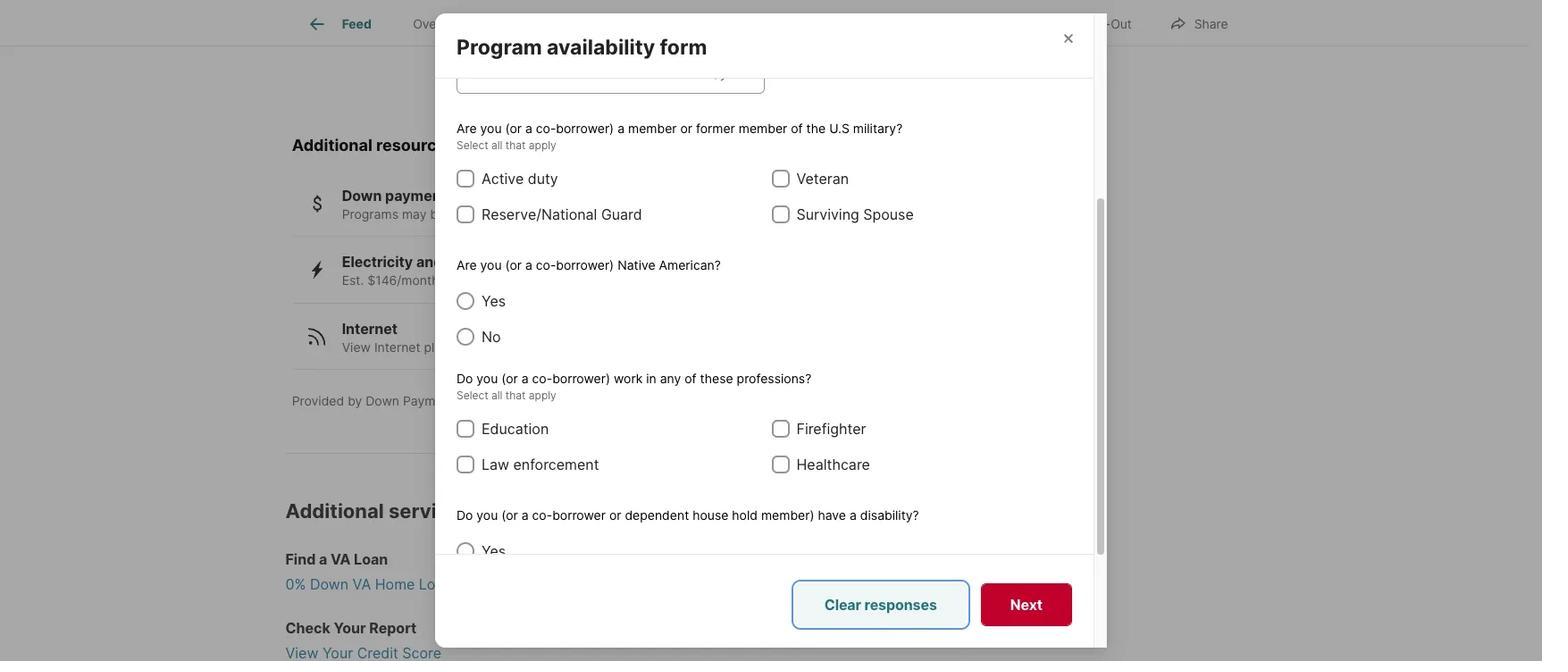 Task type: vqa. For each thing, say whether or not it's contained in the screenshot.
98116 to the left
no



Task type: describe. For each thing, give the bounding box(es) containing it.
do for do you (or a co-borrower) work in any of these professions? select all that apply
[[457, 371, 473, 386]]

firefighter
[[797, 420, 866, 438]]

out
[[1111, 16, 1132, 31]]

not
[[552, 628, 572, 643]]

year.
[[814, 65, 842, 81]]

you for are you (or a co-borrower) a member or former member of the u.s military? select all that apply
[[480, 120, 502, 136]]

yes for are
[[482, 292, 506, 310]]

policygenius has saved customers an average of $350 per year.
[[689, 50, 910, 81]]

has
[[767, 50, 788, 65]]

you for do you (or a co-borrower or dependent house hold member) have a disability?
[[477, 507, 498, 523]]

a inside find a va loan 0% down va home loans: get quote
[[319, 551, 327, 569]]

next button
[[981, 584, 1072, 627]]

0%
[[286, 576, 306, 594]]

is
[[539, 628, 549, 643]]

yes radio for are
[[457, 292, 475, 310]]

down payment assistance programs may be available. learn more
[[342, 187, 576, 221]]

wattbuy,
[[521, 393, 573, 409]]

compare
[[846, 65, 902, 81]]

of inside are you (or a co-borrower) a member or former member of the u.s military? select all that apply
[[791, 120, 803, 136]]

0 horizontal spatial or
[[609, 507, 622, 523]]

1 tab from the left
[[490, 3, 625, 46]]

yes for do
[[482, 542, 506, 560]]

yes radio for do
[[457, 542, 475, 560]]

surviving
[[797, 205, 860, 223]]

additional resources
[[292, 136, 455, 155]]

est.
[[342, 273, 364, 288]]

application,
[[593, 628, 661, 643]]

household
[[653, 28, 715, 44]]

all inside are you (or a co-borrower) a member or former member of the u.s military? select all that apply
[[491, 138, 503, 152]]

healthcare
[[797, 456, 870, 473]]

a down availability
[[618, 120, 625, 136]]

annual
[[519, 28, 558, 44]]

payment
[[385, 187, 447, 204]]

form
[[660, 35, 707, 60]]

provided by down payment resource, wattbuy, and allconnect
[[292, 393, 667, 409]]

policygenius
[[689, 50, 763, 65]]

estimated
[[457, 28, 516, 44]]

lightbulb icon image
[[639, 50, 675, 86]]

co- for or
[[532, 507, 552, 523]]

select inside do you (or a co-borrower) work in any of these professions? select all that apply
[[457, 389, 488, 402]]

Firefighter checkbox
[[772, 420, 790, 438]]

a down law enforcement on the bottom
[[522, 507, 529, 523]]

in inside do you (or a co-borrower) work in any of these professions? select all that apply
[[646, 371, 657, 386]]

report
[[369, 620, 417, 637]]

income
[[562, 28, 605, 44]]

these
[[700, 371, 733, 386]]

clear
[[825, 596, 862, 614]]

available inside the following is not an application, and any information you provide will only be stored temporarily in order to determine the assistance programs available to you. you can remove the information anytim
[[720, 647, 771, 661]]

be inside the following is not an application, and any information you provide will only be stored temporarily in order to determine the assistance programs available to you. you can remove the information anytim
[[909, 628, 924, 643]]

compare insurance quotes link
[[689, 65, 902, 96]]

all inside do you (or a co-borrower) work in any of these professions? select all that apply
[[491, 389, 503, 402]]

Active duty checkbox
[[457, 170, 475, 187]]

2 member from the left
[[739, 120, 788, 136]]

spouse
[[864, 205, 914, 223]]

provided
[[292, 393, 344, 409]]

house
[[693, 507, 729, 523]]

for
[[599, 339, 615, 355]]

you.
[[790, 647, 815, 661]]

an for customers
[[896, 50, 910, 65]]

providers
[[485, 339, 540, 355]]

available inside internet view internet plans and providers available for this home
[[544, 339, 595, 355]]

0% down va home loans: get quote link
[[286, 574, 947, 595]]

provide
[[810, 628, 855, 643]]

member)
[[761, 507, 815, 523]]

select inside are you (or a co-borrower) a member or former member of the u.s military? select all that apply
[[457, 138, 488, 152]]

that inside do you (or a co-borrower) work in any of these professions? select all that apply
[[506, 389, 526, 402]]

have
[[818, 507, 846, 523]]

check your report
[[286, 620, 417, 637]]

programs
[[660, 647, 716, 661]]

of inside 'policygenius has saved customers an average of $350 per year.'
[[740, 65, 752, 81]]

internet view internet plans and providers available for this home
[[342, 320, 677, 355]]

disability?
[[860, 507, 919, 523]]

Law enforcement checkbox
[[457, 456, 475, 473]]

native
[[618, 257, 656, 272]]

remove
[[869, 647, 913, 661]]

payment
[[403, 393, 455, 409]]

overview
[[413, 16, 469, 32]]

do you (or a co-borrower or dependent house hold member) have a disability?
[[457, 507, 919, 523]]

electricity
[[342, 253, 413, 271]]

rooftop
[[539, 273, 583, 288]]

assistance inside down payment assistance programs may be available. learn more
[[450, 187, 526, 204]]

law enforcement
[[482, 456, 599, 473]]

enforcement
[[513, 456, 599, 473]]

0 vertical spatial information
[[715, 628, 782, 643]]

no
[[482, 328, 501, 346]]

program
[[457, 35, 542, 60]]

2 to from the left
[[775, 647, 787, 661]]

borrower
[[552, 507, 606, 523]]

dependent
[[625, 507, 689, 523]]

1 member from the left
[[628, 120, 677, 136]]

services
[[389, 500, 471, 523]]

(pre-
[[718, 28, 748, 44]]

$146/month,
[[367, 273, 443, 288]]

Reserve/National Guard checkbox
[[457, 205, 475, 223]]

$350
[[756, 65, 787, 81]]

you for do you (or a co-borrower) work in any of these professions? select all that apply
[[477, 371, 498, 386]]

will
[[858, 628, 877, 643]]

quote
[[496, 576, 537, 594]]

temporarily
[[969, 628, 1036, 643]]

military?
[[853, 120, 903, 136]]

clear responses
[[825, 596, 937, 614]]

home
[[644, 339, 677, 355]]

co- for a
[[536, 120, 556, 136]]

program availability form dialog
[[435, 0, 1107, 661]]

check
[[286, 620, 330, 637]]

you for are you (or a co-borrower) native american?
[[480, 257, 502, 272]]

(or for are you (or a co-borrower) a member or former member of the u.s military? select all that apply
[[505, 120, 522, 136]]

do for do you (or a co-borrower or dependent house hold member) have a disability?
[[457, 507, 473, 523]]

clear responses button
[[795, 584, 967, 627]]

availability
[[547, 35, 655, 60]]

No radio
[[457, 328, 475, 346]]

education
[[482, 420, 549, 438]]

Veteran checkbox
[[772, 170, 790, 187]]

program availability form element
[[457, 13, 729, 60]]

responses
[[865, 596, 937, 614]]

with
[[510, 273, 536, 288]]

0 vertical spatial solar
[[446, 253, 481, 271]]

can
[[844, 647, 866, 661]]

and inside the following is not an application, and any information you provide will only be stored temporarily in order to determine the assistance programs available to you. you can remove the information anytim
[[665, 628, 687, 643]]

are for are you (or a co-borrower) native american?
[[457, 257, 477, 272]]

are you (or a co-borrower) a member or former member of the u.s military? select all that apply
[[457, 120, 903, 152]]

none text field inside program availability form dialog
[[472, 61, 701, 83]]

that inside are you (or a co-borrower) a member or former member of the u.s military? select all that apply
[[506, 138, 526, 152]]

per
[[791, 65, 810, 81]]

apply inside are you (or a co-borrower) a member or former member of the u.s military? select all that apply
[[529, 138, 557, 152]]

tab list containing feed
[[286, 0, 872, 46]]

surviving spouse
[[797, 205, 914, 223]]



Task type: locate. For each thing, give the bounding box(es) containing it.
1 horizontal spatial to
[[775, 647, 787, 661]]

va left loan at the left
[[331, 551, 351, 569]]

tax)
[[748, 28, 771, 44]]

an inside the following is not an application, and any information you provide will only be stored temporarily in order to determine the assistance programs available to you. you can remove the information anytim
[[575, 628, 590, 643]]

2 do from the top
[[457, 507, 473, 523]]

additional services
[[286, 500, 471, 523]]

do up provided by down payment resource, wattbuy, and allconnect
[[457, 371, 473, 386]]

any inside do you (or a co-borrower) work in any of these professions? select all that apply
[[660, 371, 681, 386]]

No radio
[[457, 578, 475, 596]]

1 horizontal spatial any
[[690, 628, 712, 643]]

0 horizontal spatial any
[[660, 371, 681, 386]]

0 horizontal spatial an
[[575, 628, 590, 643]]

borrower) inside are you (or a co-borrower) a member or former member of the u.s military? select all that apply
[[556, 120, 614, 136]]

0 vertical spatial an
[[896, 50, 910, 65]]

1 vertical spatial that
[[506, 389, 526, 402]]

select up education 'checkbox'
[[457, 389, 488, 402]]

0 vertical spatial are
[[457, 120, 477, 136]]

are up active duty checkbox on the left top of page
[[457, 120, 477, 136]]

resource,
[[458, 393, 517, 409]]

0 horizontal spatial member
[[628, 120, 677, 136]]

0 vertical spatial available
[[544, 339, 595, 355]]

2 select from the top
[[457, 389, 488, 402]]

to down following
[[492, 647, 504, 661]]

1 to from the left
[[492, 647, 504, 661]]

be inside down payment assistance programs may be available. learn more
[[430, 206, 445, 221]]

apply inside do you (or a co-borrower) work in any of these professions? select all that apply
[[529, 389, 557, 402]]

and up programs
[[665, 628, 687, 643]]

a right the have
[[850, 507, 857, 523]]

of inside do you (or a co-borrower) work in any of these professions? select all that apply
[[685, 371, 697, 386]]

allconnect
[[602, 393, 667, 409]]

(or inside are you (or a co-borrower) a member or former member of the u.s military? select all that apply
[[505, 120, 522, 136]]

down
[[342, 187, 382, 204], [366, 393, 400, 409], [310, 576, 349, 594]]

are for are you (or a co-borrower) a member or former member of the u.s military? select all that apply
[[457, 120, 477, 136]]

Yes radio
[[457, 292, 475, 310], [457, 542, 475, 560]]

of
[[608, 28, 620, 44], [740, 65, 752, 81], [791, 120, 803, 136], [685, 371, 697, 386]]

0 vertical spatial internet
[[342, 320, 398, 338]]

2 horizontal spatial the
[[917, 647, 936, 661]]

you up you.
[[785, 628, 807, 643]]

by
[[348, 393, 362, 409]]

1 horizontal spatial the
[[807, 120, 826, 136]]

tab
[[490, 3, 625, 46], [625, 3, 769, 46], [769, 3, 857, 46]]

co-
[[536, 120, 556, 136], [536, 257, 556, 272], [532, 371, 552, 386], [532, 507, 552, 523]]

down inside down payment assistance programs may be available. learn more
[[342, 187, 382, 204]]

member down quotes
[[739, 120, 788, 136]]

x-out button
[[1058, 4, 1147, 41]]

your
[[624, 28, 650, 44]]

1 yes from the top
[[482, 292, 506, 310]]

or left former
[[680, 120, 693, 136]]

be right may
[[430, 206, 445, 221]]

order
[[457, 647, 488, 661]]

1 vertical spatial yes radio
[[457, 542, 475, 560]]

the down stored
[[917, 647, 936, 661]]

1 vertical spatial va
[[353, 576, 371, 594]]

borrower) for education
[[552, 371, 610, 386]]

co- for work
[[532, 371, 552, 386]]

borrower) inside do you (or a co-borrower) work in any of these professions? select all that apply
[[552, 371, 610, 386]]

(or for do you (or a co-borrower) work in any of these professions? select all that apply
[[502, 371, 518, 386]]

1 vertical spatial do
[[457, 507, 473, 523]]

solar up save
[[446, 253, 481, 271]]

learn
[[507, 206, 542, 221]]

u.s
[[829, 120, 850, 136]]

(or up active duty
[[505, 120, 522, 136]]

you up resource,
[[477, 371, 498, 386]]

x-out
[[1098, 16, 1132, 31]]

that
[[506, 138, 526, 152], [506, 389, 526, 402]]

co- up duty
[[536, 120, 556, 136]]

assistance
[[450, 187, 526, 204], [594, 647, 656, 661]]

you inside the following is not an application, and any information you provide will only be stored temporarily in order to determine the assistance programs available to you. you can remove the information anytim
[[785, 628, 807, 643]]

0 horizontal spatial to
[[492, 647, 504, 661]]

and inside electricity and solar est. $146/month, save                  $146 with rooftop solar
[[416, 253, 443, 271]]

all up education
[[491, 389, 503, 402]]

in right work
[[646, 371, 657, 386]]

select up active duty checkbox on the left top of page
[[457, 138, 488, 152]]

(or
[[505, 120, 522, 136], [505, 257, 522, 272], [502, 371, 518, 386], [502, 507, 518, 523]]

learn more link
[[507, 206, 576, 221]]

of left $350
[[740, 65, 752, 81]]

program availability form
[[457, 35, 707, 60]]

information
[[715, 628, 782, 643], [940, 647, 1006, 661]]

1 vertical spatial or
[[609, 507, 622, 523]]

feed link
[[306, 13, 372, 35]]

$146
[[477, 273, 507, 288]]

stored
[[928, 628, 966, 643]]

hold
[[732, 507, 758, 523]]

0 vertical spatial do
[[457, 371, 473, 386]]

2 vertical spatial down
[[310, 576, 349, 594]]

insurance
[[689, 81, 750, 96]]

are you (or a co-borrower) native american?
[[457, 257, 721, 272]]

average
[[689, 65, 737, 81]]

do inside do you (or a co-borrower) work in any of these professions? select all that apply
[[457, 371, 473, 386]]

co- up rooftop
[[536, 257, 556, 272]]

an inside 'policygenius has saved customers an average of $350 per year.'
[[896, 50, 910, 65]]

all
[[491, 138, 503, 152], [491, 389, 503, 402]]

2 vertical spatial borrower)
[[552, 371, 610, 386]]

borrower) down for
[[552, 371, 610, 386]]

1 vertical spatial additional
[[286, 500, 384, 523]]

0 vertical spatial all
[[491, 138, 503, 152]]

saved
[[791, 50, 827, 65]]

yes down $146
[[482, 292, 506, 310]]

borrower) up rooftop
[[556, 257, 614, 272]]

2 yes radio from the top
[[457, 542, 475, 560]]

0 horizontal spatial information
[[715, 628, 782, 643]]

former
[[696, 120, 735, 136]]

1 horizontal spatial solar
[[586, 273, 615, 288]]

an for not
[[575, 628, 590, 643]]

available left for
[[544, 339, 595, 355]]

1 vertical spatial an
[[575, 628, 590, 643]]

you inside do you (or a co-borrower) work in any of these professions? select all that apply
[[477, 371, 498, 386]]

find
[[286, 551, 316, 569]]

you inside are you (or a co-borrower) a member or former member of the u.s military? select all that apply
[[480, 120, 502, 136]]

a up wattbuy,
[[522, 371, 529, 386]]

1 vertical spatial solar
[[586, 273, 615, 288]]

1 vertical spatial are
[[457, 257, 477, 272]]

compare insurance quotes
[[689, 65, 902, 96]]

1 horizontal spatial an
[[896, 50, 910, 65]]

(or down providers
[[502, 371, 518, 386]]

guard
[[601, 205, 642, 223]]

additional for additional resources
[[292, 136, 373, 155]]

borrower)
[[556, 120, 614, 136], [556, 257, 614, 272], [552, 371, 610, 386]]

tooltip containing policygenius has saved customers an average of $350 per year.
[[618, 0, 1269, 118]]

co- for native
[[536, 257, 556, 272]]

1 vertical spatial select
[[457, 389, 488, 402]]

programs
[[342, 206, 399, 221]]

advertisement
[[764, 624, 838, 637]]

all up the active
[[491, 138, 503, 152]]

this
[[619, 339, 640, 355]]

1 are from the top
[[457, 120, 477, 136]]

following
[[483, 628, 536, 643]]

Healthcare checkbox
[[772, 456, 790, 473]]

1 horizontal spatial or
[[680, 120, 693, 136]]

a up active duty
[[525, 120, 532, 136]]

1 vertical spatial all
[[491, 389, 503, 402]]

va
[[331, 551, 351, 569], [353, 576, 371, 594]]

or inside are you (or a co-borrower) a member or former member of the u.s military? select all that apply
[[680, 120, 693, 136]]

1 vertical spatial borrower)
[[556, 257, 614, 272]]

0 horizontal spatial the
[[571, 647, 590, 661]]

0 horizontal spatial be
[[430, 206, 445, 221]]

additional for additional services
[[286, 500, 384, 523]]

the following is not an application, and any information you provide will only be stored temporarily in order to determine the assistance programs available to you. you can remove the information anytim
[[457, 628, 1057, 661]]

do down law enforcement checkbox
[[457, 507, 473, 523]]

to
[[492, 647, 504, 661], [775, 647, 787, 661]]

view
[[342, 339, 371, 355]]

1 vertical spatial available
[[720, 647, 771, 661]]

1 apply from the top
[[529, 138, 557, 152]]

an right not
[[575, 628, 590, 643]]

0 vertical spatial down
[[342, 187, 382, 204]]

2 tab from the left
[[625, 3, 769, 46]]

additional up the programs
[[292, 136, 373, 155]]

2 all from the top
[[491, 389, 503, 402]]

the
[[457, 628, 479, 643]]

1 horizontal spatial in
[[1040, 628, 1050, 643]]

information down stored
[[940, 647, 1006, 661]]

1 all from the top
[[491, 138, 503, 152]]

and up $146/month,
[[416, 253, 443, 271]]

co- up wattbuy,
[[532, 371, 552, 386]]

0 vertical spatial yes
[[482, 292, 506, 310]]

(or inside do you (or a co-borrower) work in any of these professions? select all that apply
[[502, 371, 518, 386]]

1 vertical spatial yes
[[482, 542, 506, 560]]

determine
[[507, 647, 567, 661]]

reserve/national guard
[[482, 205, 642, 223]]

down right 0%
[[310, 576, 349, 594]]

are up save
[[457, 257, 477, 272]]

2 are from the top
[[457, 257, 477, 272]]

va down loan at the left
[[353, 576, 371, 594]]

member down the lightbulb icon "element"
[[628, 120, 677, 136]]

or right borrower
[[609, 507, 622, 523]]

law
[[482, 456, 509, 473]]

1 vertical spatial any
[[690, 628, 712, 643]]

loan
[[354, 551, 388, 569]]

work
[[614, 371, 643, 386]]

internet right view
[[374, 339, 421, 355]]

3 tab from the left
[[769, 3, 857, 46]]

duty
[[528, 170, 558, 187]]

any down home
[[660, 371, 681, 386]]

next
[[1011, 596, 1043, 614]]

yes radio down save
[[457, 292, 475, 310]]

(or up with
[[505, 257, 522, 272]]

a inside do you (or a co-borrower) work in any of these professions? select all that apply
[[522, 371, 529, 386]]

Education checkbox
[[457, 420, 475, 438]]

yes radio up no option on the bottom left of page
[[457, 542, 475, 560]]

apply up education
[[529, 389, 557, 402]]

information up programs
[[715, 628, 782, 643]]

quotes
[[753, 81, 798, 96]]

(or for are you (or a co-borrower) native american?
[[505, 257, 522, 272]]

of left the u.s
[[791, 120, 803, 136]]

tab list
[[286, 0, 872, 46]]

(or for do you (or a co-borrower or dependent house hold member) have a disability?
[[502, 507, 518, 523]]

a right find
[[319, 551, 327, 569]]

co- inside do you (or a co-borrower) work in any of these professions? select all that apply
[[532, 371, 552, 386]]

any inside the following is not an application, and any information you provide will only be stored temporarily in order to determine the assistance programs available to you. you can remove the information anytim
[[690, 628, 712, 643]]

1 vertical spatial internet
[[374, 339, 421, 355]]

0 vertical spatial apply
[[529, 138, 557, 152]]

0 vertical spatial additional
[[292, 136, 373, 155]]

loans:
[[419, 576, 463, 594]]

available left you.
[[720, 647, 771, 661]]

of left 'your' on the top left of the page
[[608, 28, 620, 44]]

borrower) for active duty
[[556, 120, 614, 136]]

(or down law
[[502, 507, 518, 523]]

apply up duty
[[529, 138, 557, 152]]

do you (or a co-borrower) work in any of these professions? select all that apply
[[457, 371, 812, 402]]

1 horizontal spatial be
[[909, 628, 924, 643]]

0 vertical spatial borrower)
[[556, 120, 614, 136]]

that up active duty
[[506, 138, 526, 152]]

an up "compare"
[[896, 50, 910, 65]]

assistance down "application,"
[[594, 647, 656, 661]]

None text field
[[472, 61, 701, 83]]

0 horizontal spatial assistance
[[450, 187, 526, 204]]

overview tab
[[392, 3, 490, 46]]

2 apply from the top
[[529, 389, 557, 402]]

in inside the following is not an application, and any information you provide will only be stored temporarily in order to determine the assistance programs available to you. you can remove the information anytim
[[1040, 628, 1050, 643]]

co- down law enforcement on the bottom
[[532, 507, 552, 523]]

you up the active
[[480, 120, 502, 136]]

2 yes from the top
[[482, 542, 506, 560]]

find a va loan 0% down va home loans: get quote
[[286, 551, 537, 594]]

you down law
[[477, 507, 498, 523]]

1 horizontal spatial va
[[353, 576, 371, 594]]

of left these
[[685, 371, 697, 386]]

are inside are you (or a co-borrower) a member or former member of the u.s military? select all that apply
[[457, 120, 477, 136]]

0 vertical spatial any
[[660, 371, 681, 386]]

to left you.
[[775, 647, 787, 661]]

and right wattbuy,
[[577, 393, 599, 409]]

2 that from the top
[[506, 389, 526, 402]]

0 vertical spatial assistance
[[450, 187, 526, 204]]

your
[[334, 620, 366, 637]]

be
[[430, 206, 445, 221], [909, 628, 924, 643]]

0 horizontal spatial va
[[331, 551, 351, 569]]

down right by
[[366, 393, 400, 409]]

1 vertical spatial apply
[[529, 389, 557, 402]]

tooltip
[[618, 0, 1269, 118]]

be right only
[[909, 628, 924, 643]]

1 that from the top
[[506, 138, 526, 152]]

assistance inside the following is not an application, and any information you provide will only be stored temporarily in order to determine the assistance programs available to you. you can remove the information anytim
[[594, 647, 656, 661]]

solar down are you (or a co-borrower) native american?
[[586, 273, 615, 288]]

borrower) up duty
[[556, 120, 614, 136]]

resources
[[376, 136, 455, 155]]

1 vertical spatial be
[[909, 628, 924, 643]]

a
[[525, 120, 532, 136], [618, 120, 625, 136], [525, 257, 532, 272], [522, 371, 529, 386], [522, 507, 529, 523], [850, 507, 857, 523], [319, 551, 327, 569]]

that up education
[[506, 389, 526, 402]]

0 vertical spatial that
[[506, 138, 526, 152]]

apply
[[529, 138, 557, 152], [529, 389, 557, 402]]

0 vertical spatial in
[[646, 371, 657, 386]]

american?
[[659, 257, 721, 272]]

you
[[480, 120, 502, 136], [480, 257, 502, 272], [477, 371, 498, 386], [477, 507, 498, 523], [785, 628, 807, 643]]

1 vertical spatial information
[[940, 647, 1006, 661]]

and inside internet view internet plans and providers available for this home
[[459, 339, 481, 355]]

0 vertical spatial select
[[457, 138, 488, 152]]

the down not
[[571, 647, 590, 661]]

veteran
[[797, 170, 849, 187]]

down inside find a va loan 0% down va home loans: get quote
[[310, 576, 349, 594]]

additional
[[292, 136, 373, 155], [286, 500, 384, 523]]

1 horizontal spatial assistance
[[594, 647, 656, 661]]

assistance up available. at the left top of the page
[[450, 187, 526, 204]]

additional up find
[[286, 500, 384, 523]]

co- inside are you (or a co-borrower) a member or former member of the u.s military? select all that apply
[[536, 120, 556, 136]]

Surviving Spouse checkbox
[[772, 205, 790, 223]]

do
[[457, 371, 473, 386], [457, 507, 473, 523]]

1 horizontal spatial available
[[720, 647, 771, 661]]

1 vertical spatial in
[[1040, 628, 1050, 643]]

and left no
[[459, 339, 481, 355]]

0 horizontal spatial in
[[646, 371, 657, 386]]

0 vertical spatial va
[[331, 551, 351, 569]]

0 vertical spatial be
[[430, 206, 445, 221]]

1 select from the top
[[457, 138, 488, 152]]

get
[[467, 576, 492, 594]]

professions?
[[737, 371, 812, 386]]

a up with
[[525, 257, 532, 272]]

lightbulb icon element
[[639, 50, 689, 97]]

the inside are you (or a co-borrower) a member or former member of the u.s military? select all that apply
[[807, 120, 826, 136]]

internet up view
[[342, 320, 398, 338]]

you up $146
[[480, 257, 502, 272]]

yes up get
[[482, 542, 506, 560]]

0 vertical spatial yes radio
[[457, 292, 475, 310]]

active
[[482, 170, 524, 187]]

the left the u.s
[[807, 120, 826, 136]]

1 horizontal spatial information
[[940, 647, 1006, 661]]

0 horizontal spatial solar
[[446, 253, 481, 271]]

1 horizontal spatial member
[[739, 120, 788, 136]]

/year
[[715, 63, 749, 81]]

0 vertical spatial or
[[680, 120, 693, 136]]

1 yes radio from the top
[[457, 292, 475, 310]]

x-
[[1098, 16, 1111, 31]]

you
[[819, 647, 841, 661]]

1 vertical spatial down
[[366, 393, 400, 409]]

in down "next" button
[[1040, 628, 1050, 643]]

any up programs
[[690, 628, 712, 643]]

0 horizontal spatial available
[[544, 339, 595, 355]]

1 vertical spatial assistance
[[594, 647, 656, 661]]

any
[[660, 371, 681, 386], [690, 628, 712, 643]]

1 do from the top
[[457, 371, 473, 386]]

down up the programs
[[342, 187, 382, 204]]



